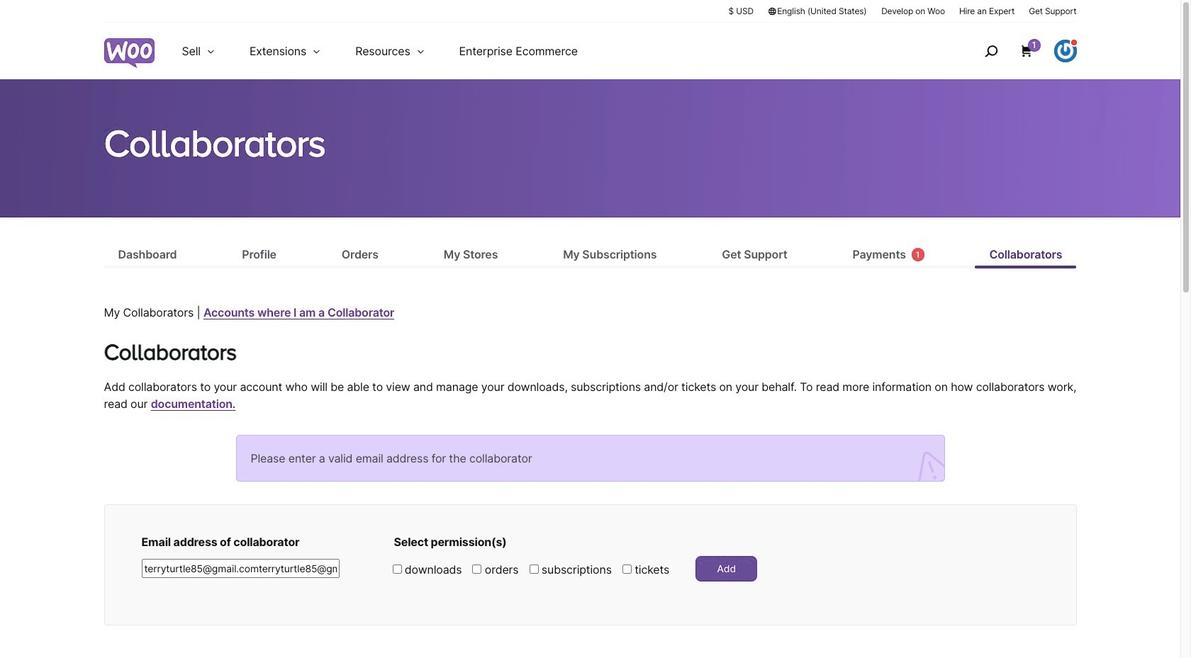 Task type: describe. For each thing, give the bounding box(es) containing it.
search image
[[980, 40, 1002, 62]]

service navigation menu element
[[954, 28, 1077, 74]]



Task type: locate. For each thing, give the bounding box(es) containing it.
open account menu image
[[1054, 40, 1077, 62]]

None checkbox
[[529, 565, 539, 574], [622, 565, 632, 574], [529, 565, 539, 574], [622, 565, 632, 574]]

None checkbox
[[392, 565, 402, 574], [473, 565, 482, 574], [392, 565, 402, 574], [473, 565, 482, 574]]



Task type: vqa. For each thing, say whether or not it's contained in the screenshot.
the Search ICON
yes



